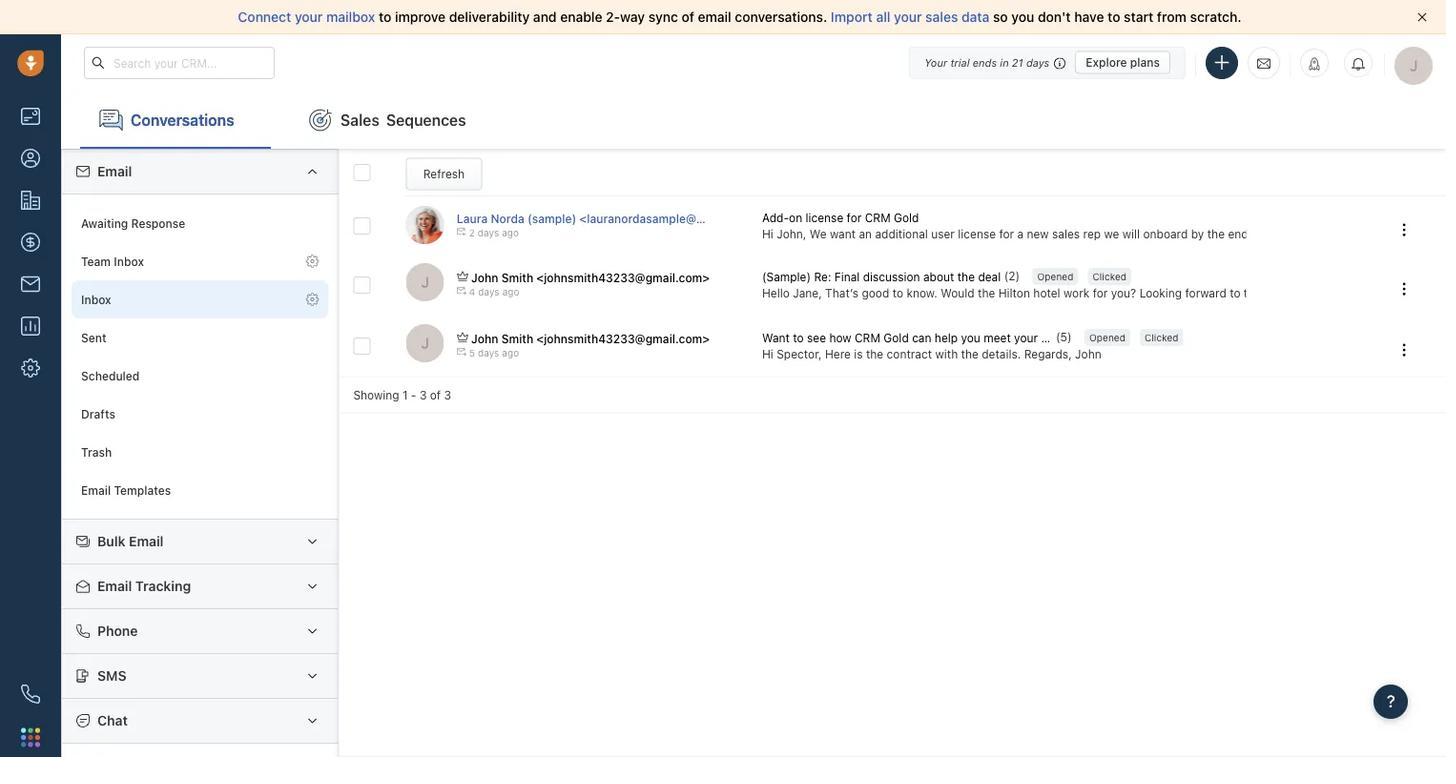 Task type: describe. For each thing, give the bounding box(es) containing it.
(sample) re: final discussion about the deal (2)
[[763, 269, 1020, 283]]

<johnsmith43233@gmail.com> for (sample) re: final discussion about the deal
[[537, 271, 710, 284]]

meet
[[984, 331, 1011, 345]]

about
[[924, 270, 955, 283]]

we
[[1105, 227, 1120, 241]]

email for email templates
[[81, 484, 111, 497]]

0 vertical spatial inbox
[[114, 255, 144, 268]]

team inbox link
[[72, 242, 329, 281]]

an
[[859, 227, 872, 241]]

days right 21
[[1027, 56, 1050, 69]]

want
[[763, 331, 790, 345]]

scratch.
[[1191, 9, 1242, 25]]

chat
[[97, 713, 128, 729]]

the inside (sample) re: final discussion about the deal (2)
[[958, 270, 975, 283]]

freshworks switcher image
[[21, 729, 40, 748]]

response
[[131, 217, 185, 230]]

gold for how
[[884, 331, 909, 345]]

crm for how
[[855, 331, 881, 345]]

sms
[[97, 669, 127, 684]]

4
[[469, 287, 476, 298]]

awaiting response
[[81, 217, 185, 230]]

would
[[941, 287, 975, 300]]

trash link
[[72, 433, 329, 471]]

laura norda (sample) <lauranordasample@gmail.com>
[[457, 212, 761, 225]]

so
[[994, 9, 1009, 25]]

1 vertical spatial for
[[1000, 227, 1015, 241]]

explore
[[1086, 56, 1128, 69]]

the right 'by'
[[1208, 227, 1226, 241]]

scheduled link
[[72, 357, 329, 395]]

1
[[403, 388, 408, 402]]

final
[[835, 270, 860, 283]]

deliverability
[[449, 9, 530, 25]]

help
[[935, 331, 958, 345]]

a
[[1018, 227, 1024, 241]]

you?
[[1112, 287, 1137, 300]]

will
[[1123, 227, 1141, 241]]

email templates
[[81, 484, 171, 497]]

your trial ends in 21 days
[[925, 56, 1050, 69]]

1 horizontal spatial your
[[894, 9, 922, 25]]

john,
[[777, 227, 807, 241]]

hi inside add-on license for crm gold hi john, we want an additional user license for a new sales rep we will onboard by the end of the month. will share details soon
[[763, 227, 774, 241]]

and
[[533, 9, 557, 25]]

email
[[698, 9, 732, 25]]

1 horizontal spatial of
[[682, 9, 695, 25]]

to left start
[[1108, 9, 1121, 25]]

email for email
[[97, 164, 132, 179]]

user
[[932, 227, 955, 241]]

way
[[620, 9, 645, 25]]

email tracking
[[97, 579, 191, 595]]

explore plans link
[[1076, 51, 1171, 74]]

send email image
[[1258, 55, 1271, 71]]

showing 1 - 3 of 3
[[354, 388, 452, 402]]

Search your CRM... text field
[[84, 47, 275, 79]]

spector,
[[777, 348, 822, 361]]

john up 5 days ago on the top of page
[[472, 332, 499, 346]]

john up 4 days ago in the left top of the page
[[472, 271, 499, 284]]

to down discussion
[[893, 287, 904, 300]]

2-
[[606, 9, 620, 25]]

0 vertical spatial license
[[806, 211, 844, 224]]

sent
[[81, 331, 106, 344]]

sync
[[649, 9, 678, 25]]

<lauranordasample@gmail.com>
[[580, 212, 761, 225]]

phone element
[[11, 676, 50, 714]]

ago for hello
[[503, 287, 520, 298]]

phone
[[97, 624, 138, 639]]

hi spector, here is the contract with the details. regards, john
[[763, 348, 1102, 361]]

2 hi from the top
[[763, 348, 774, 361]]

team inbox
[[81, 255, 144, 268]]

2 3 from the left
[[444, 388, 452, 402]]

connect your mailbox to improve deliverability and enable 2-way sync of email conversations. import all your sales data so you don't have to start from scratch.
[[238, 9, 1242, 25]]

forward
[[1186, 287, 1227, 300]]

john right meeting.
[[1315, 287, 1342, 300]]

add-on license for crm gold hi john, we want an additional user license for a new sales rep we will onboard by the end of the month. will share details soon
[[763, 211, 1447, 241]]

share
[[1351, 227, 1381, 241]]

add-on license for crm gold button
[[763, 209, 920, 226]]

team
[[81, 255, 111, 268]]

on
[[789, 211, 803, 224]]

to inside "link"
[[793, 331, 804, 345]]

meeting.
[[1265, 287, 1312, 300]]

want to see how crm gold can help you meet your sales goals?
[[763, 331, 1108, 345]]

conversations.
[[735, 9, 828, 25]]

from
[[1158, 9, 1187, 25]]

2 horizontal spatial for
[[1093, 287, 1108, 300]]

by
[[1192, 227, 1205, 241]]

goals?
[[1073, 331, 1108, 345]]

import
[[831, 9, 873, 25]]

additional
[[876, 227, 929, 241]]

regards,
[[1025, 348, 1073, 361]]

import all your sales data link
[[831, 9, 994, 25]]

clicked for work
[[1093, 271, 1127, 282]]

(sample) re: final discussion about the deal button
[[763, 269, 1005, 285]]

sales
[[341, 111, 380, 129]]

hello jane, that's good to know. would the hilton hotel work for you? looking forward to the meeting. john
[[763, 287, 1342, 300]]

templates
[[114, 484, 171, 497]]

new
[[1027, 227, 1050, 241]]

plans
[[1131, 56, 1161, 69]]

work
[[1064, 287, 1090, 300]]

1 horizontal spatial license
[[959, 227, 996, 241]]

opened for work
[[1038, 271, 1074, 282]]

days for add-on license for crm gold
[[478, 228, 499, 239]]

clicked for john
[[1145, 332, 1179, 343]]

discussion
[[863, 270, 921, 283]]



Task type: vqa. For each thing, say whether or not it's contained in the screenshot.
Incoming icon
yes



Task type: locate. For each thing, give the bounding box(es) containing it.
inbox link
[[72, 281, 329, 319]]

1 vertical spatial opened
[[1090, 332, 1126, 343]]

0 vertical spatial gold
[[894, 211, 920, 224]]

2 vertical spatial ago
[[502, 348, 519, 359]]

ago for hi
[[502, 348, 519, 359]]

days right "5"
[[478, 348, 500, 359]]

outgoing image
[[457, 348, 467, 357]]

crm
[[865, 211, 891, 224], [855, 331, 881, 345]]

0 horizontal spatial you
[[962, 331, 981, 345]]

1 vertical spatial smith
[[502, 332, 534, 346]]

improve
[[395, 9, 446, 25]]

month.
[[1287, 227, 1325, 241]]

sent link
[[72, 319, 329, 357]]

(5)
[[1057, 330, 1072, 343]]

2 john smith <johnsmith43233@gmail.com> from the top
[[472, 332, 710, 346]]

drafts link
[[72, 395, 329, 433]]

you inside "link"
[[962, 331, 981, 345]]

(sample)
[[763, 270, 811, 283]]

1 <johnsmith43233@gmail.com> from the top
[[537, 271, 710, 284]]

1 vertical spatial sales
[[1053, 227, 1081, 241]]

phone image
[[21, 685, 40, 704]]

1 horizontal spatial inbox
[[114, 255, 144, 268]]

sequences
[[386, 111, 466, 129]]

1 vertical spatial crm
[[855, 331, 881, 345]]

your
[[295, 9, 323, 25], [894, 9, 922, 25], [1015, 331, 1038, 345]]

1 vertical spatial clicked
[[1145, 332, 1179, 343]]

days for (sample) re: final discussion about the deal
[[478, 287, 500, 298]]

0 horizontal spatial for
[[847, 211, 862, 224]]

0 vertical spatial for
[[847, 211, 862, 224]]

of inside add-on license for crm gold hi john, we want an additional user license for a new sales rep we will onboard by the end of the month. will share details soon
[[1252, 227, 1263, 241]]

of right sync
[[682, 9, 695, 25]]

re:
[[815, 270, 832, 283]]

sales left data
[[926, 9, 959, 25]]

5
[[469, 348, 475, 359]]

crm up is
[[855, 331, 881, 345]]

4 days ago
[[469, 287, 520, 298]]

crm inside "want to see how crm gold can help you meet your sales goals?" "link"
[[855, 331, 881, 345]]

sales left rep
[[1053, 227, 1081, 241]]

looking
[[1140, 287, 1183, 300]]

end
[[1229, 227, 1249, 241]]

the
[[1208, 227, 1226, 241], [1266, 227, 1284, 241], [958, 270, 975, 283], [978, 287, 996, 300], [1244, 287, 1262, 300], [867, 348, 884, 361], [962, 348, 979, 361]]

tab list containing conversations
[[61, 92, 1447, 149]]

inbox right team
[[114, 255, 144, 268]]

see
[[807, 331, 827, 345]]

21
[[1012, 56, 1024, 69]]

days right 4
[[478, 287, 500, 298]]

hello
[[763, 287, 790, 300]]

the left month.
[[1266, 227, 1284, 241]]

the up would
[[958, 270, 975, 283]]

gold
[[894, 211, 920, 224], [884, 331, 909, 345]]

2 vertical spatial for
[[1093, 287, 1108, 300]]

0 horizontal spatial opened
[[1038, 271, 1074, 282]]

1 horizontal spatial you
[[1012, 9, 1035, 25]]

email right bulk
[[129, 534, 164, 550]]

bulk email
[[97, 534, 164, 550]]

details.
[[982, 348, 1022, 361]]

0 vertical spatial <johnsmith43233@gmail.com>
[[537, 271, 710, 284]]

is
[[855, 348, 863, 361]]

0 vertical spatial smith
[[502, 271, 534, 284]]

your inside "link"
[[1015, 331, 1038, 345]]

email up awaiting at the left of the page
[[97, 164, 132, 179]]

john smith <johnsmith43233@gmail.com> for want to see how crm gold can help you meet your sales goals?
[[472, 332, 710, 346]]

explore plans
[[1086, 56, 1161, 69]]

laura
[[457, 212, 488, 225]]

(2)
[[1005, 269, 1020, 282]]

the down the deal
[[978, 287, 996, 300]]

1 john smith <johnsmith43233@gmail.com> from the top
[[472, 271, 710, 284]]

for left a
[[1000, 227, 1015, 241]]

0 horizontal spatial license
[[806, 211, 844, 224]]

1 vertical spatial of
[[1252, 227, 1263, 241]]

have
[[1075, 9, 1105, 25]]

hi down add-
[[763, 227, 774, 241]]

opened right (5)
[[1090, 332, 1126, 343]]

ago down norda
[[502, 228, 519, 239]]

0 vertical spatial ago
[[502, 228, 519, 239]]

gold up the contract
[[884, 331, 909, 345]]

gold for for
[[894, 211, 920, 224]]

mailbox
[[326, 9, 375, 25]]

2 <johnsmith43233@gmail.com> from the top
[[537, 332, 710, 346]]

2
[[469, 228, 475, 239]]

2 vertical spatial sales
[[1042, 331, 1069, 345]]

2 smith from the top
[[502, 332, 534, 346]]

1 vertical spatial you
[[962, 331, 981, 345]]

crm up an
[[865, 211, 891, 224]]

inbox down team
[[81, 293, 111, 306]]

start
[[1124, 9, 1154, 25]]

smith for want to see how crm gold can help you meet your sales goals?
[[502, 332, 534, 346]]

hotel
[[1034, 287, 1061, 300]]

the right is
[[867, 348, 884, 361]]

2 horizontal spatial of
[[1252, 227, 1263, 241]]

0 vertical spatial of
[[682, 9, 695, 25]]

sales for data
[[926, 9, 959, 25]]

to right forward
[[1230, 287, 1241, 300]]

1 horizontal spatial opened
[[1090, 332, 1126, 343]]

what's new image
[[1309, 57, 1322, 71]]

connect
[[238, 9, 291, 25]]

sales up regards,
[[1042, 331, 1069, 345]]

trial
[[951, 56, 970, 69]]

your left mailbox
[[295, 9, 323, 25]]

clicked up the you? at the right top
[[1093, 271, 1127, 282]]

for
[[847, 211, 862, 224], [1000, 227, 1015, 241], [1093, 287, 1108, 300]]

we
[[810, 227, 827, 241]]

1 vertical spatial <johnsmith43233@gmail.com>
[[537, 332, 710, 346]]

don't
[[1038, 9, 1071, 25]]

jane,
[[793, 287, 822, 300]]

sales for rep
[[1053, 227, 1081, 241]]

ends
[[973, 56, 998, 69]]

deal
[[979, 270, 1001, 283]]

clicked down looking
[[1145, 332, 1179, 343]]

john down goals?
[[1076, 348, 1102, 361]]

3 ago from the top
[[502, 348, 519, 359]]

email up phone
[[97, 579, 132, 595]]

0 vertical spatial hi
[[763, 227, 774, 241]]

email for email tracking
[[97, 579, 132, 595]]

1 vertical spatial john smith <johnsmith43233@gmail.com>
[[472, 332, 710, 346]]

incoming image
[[457, 227, 467, 237]]

you right help on the top right of page
[[962, 331, 981, 345]]

1 hi from the top
[[763, 227, 774, 241]]

-
[[411, 388, 417, 402]]

0 horizontal spatial your
[[295, 9, 323, 25]]

0 vertical spatial you
[[1012, 9, 1035, 25]]

of right -
[[430, 388, 441, 402]]

want to see how crm gold can help you meet your sales goals? button
[[763, 330, 1108, 346]]

to up spector,
[[793, 331, 804, 345]]

sales inside add-on license for crm gold hi john, we want an additional user license for a new sales rep we will onboard by the end of the month. will share details soon
[[1053, 227, 1081, 241]]

1 ago from the top
[[502, 228, 519, 239]]

for left the you? at the right top
[[1093, 287, 1108, 300]]

license up we
[[806, 211, 844, 224]]

you right so
[[1012, 9, 1035, 25]]

will
[[1328, 227, 1348, 241]]

tab list
[[61, 92, 1447, 149]]

2 days ago
[[469, 228, 519, 239]]

0 vertical spatial crm
[[865, 211, 891, 224]]

2 ago from the top
[[503, 287, 520, 298]]

showing
[[354, 388, 399, 402]]

email
[[97, 164, 132, 179], [81, 484, 111, 497], [129, 534, 164, 550], [97, 579, 132, 595]]

of right end
[[1252, 227, 1263, 241]]

can
[[913, 331, 932, 345]]

0 horizontal spatial of
[[430, 388, 441, 402]]

hi down want
[[763, 348, 774, 361]]

in
[[1001, 56, 1009, 69]]

1 vertical spatial license
[[959, 227, 996, 241]]

bulk
[[97, 534, 126, 550]]

opened up hello jane, that's good to know. would the hilton hotel work for you? looking forward to the meeting. john
[[1038, 271, 1074, 282]]

norda
[[491, 212, 525, 225]]

opened for john
[[1090, 332, 1126, 343]]

connect your mailbox link
[[238, 9, 379, 25]]

hilton
[[999, 287, 1031, 300]]

1 vertical spatial gold
[[884, 331, 909, 345]]

0 vertical spatial john smith <johnsmith43233@gmail.com>
[[472, 271, 710, 284]]

2 vertical spatial of
[[430, 388, 441, 402]]

days for want to see how crm gold can help you meet your sales goals?
[[478, 348, 500, 359]]

the left meeting.
[[1244, 287, 1262, 300]]

ago right "5"
[[502, 348, 519, 359]]

want
[[830, 227, 856, 241]]

that's
[[826, 287, 859, 300]]

john smith <johnsmith43233@gmail.com> for (sample) re: final discussion about the deal
[[472, 271, 710, 284]]

sales inside "link"
[[1042, 331, 1069, 345]]

3
[[420, 388, 427, 402], [444, 388, 452, 402]]

gold inside add-on license for crm gold hi john, we want an additional user license for a new sales rep we will onboard by the end of the month. will share details soon
[[894, 211, 920, 224]]

1 vertical spatial ago
[[503, 287, 520, 298]]

close image
[[1418, 12, 1428, 22]]

onboard
[[1144, 227, 1189, 241]]

to
[[379, 9, 392, 25], [1108, 9, 1121, 25], [893, 287, 904, 300], [1230, 287, 1241, 300], [793, 331, 804, 345]]

0 vertical spatial opened
[[1038, 271, 1074, 282]]

1 3 from the left
[[420, 388, 427, 402]]

0 horizontal spatial inbox
[[81, 293, 111, 306]]

1 horizontal spatial 3
[[444, 388, 452, 402]]

all
[[877, 9, 891, 25]]

the right with
[[962, 348, 979, 361]]

gold inside "link"
[[884, 331, 909, 345]]

1 horizontal spatial for
[[1000, 227, 1015, 241]]

2 horizontal spatial your
[[1015, 331, 1038, 345]]

1 horizontal spatial clicked
[[1145, 332, 1179, 343]]

crm inside add-on license for crm gold hi john, we want an additional user license for a new sales rep we will onboard by the end of the month. will share details soon
[[865, 211, 891, 224]]

laura norda (sample) <lauranordasample@gmail.com> link
[[457, 212, 761, 225]]

license right user
[[959, 227, 996, 241]]

smith up 5 days ago on the top of page
[[502, 332, 534, 346]]

to right mailbox
[[379, 9, 392, 25]]

<johnsmith43233@gmail.com>
[[537, 271, 710, 284], [537, 332, 710, 346]]

with
[[936, 348, 958, 361]]

smith for (sample) re: final discussion about the deal
[[502, 271, 534, 284]]

you
[[1012, 9, 1035, 25], [962, 331, 981, 345]]

add-
[[763, 211, 789, 224]]

rep
[[1084, 227, 1101, 241]]

1 vertical spatial hi
[[763, 348, 774, 361]]

days right 2
[[478, 228, 499, 239]]

1 smith from the top
[[502, 271, 534, 284]]

your
[[925, 56, 948, 69]]

for up an
[[847, 211, 862, 224]]

0 horizontal spatial clicked
[[1093, 271, 1127, 282]]

0 horizontal spatial 3
[[420, 388, 427, 402]]

opened
[[1038, 271, 1074, 282], [1090, 332, 1126, 343]]

1 vertical spatial inbox
[[81, 293, 111, 306]]

scheduled
[[81, 369, 140, 383]]

conversations
[[131, 111, 234, 129]]

ago right 4
[[503, 287, 520, 298]]

<johnsmith43233@gmail.com> for want to see how crm gold can help you meet your sales goals?
[[537, 332, 710, 346]]

0 vertical spatial sales
[[926, 9, 959, 25]]

your up regards,
[[1015, 331, 1038, 345]]

0 vertical spatial clicked
[[1093, 271, 1127, 282]]

how
[[830, 331, 852, 345]]

outgoing image
[[457, 286, 467, 296]]

email down trash
[[81, 484, 111, 497]]

smith up 4 days ago in the left top of the page
[[502, 271, 534, 284]]

want to see how crm gold can help you meet your sales goals? link
[[763, 330, 1108, 346]]

crm for for
[[865, 211, 891, 224]]

gold up additional
[[894, 211, 920, 224]]

your right the all
[[894, 9, 922, 25]]



